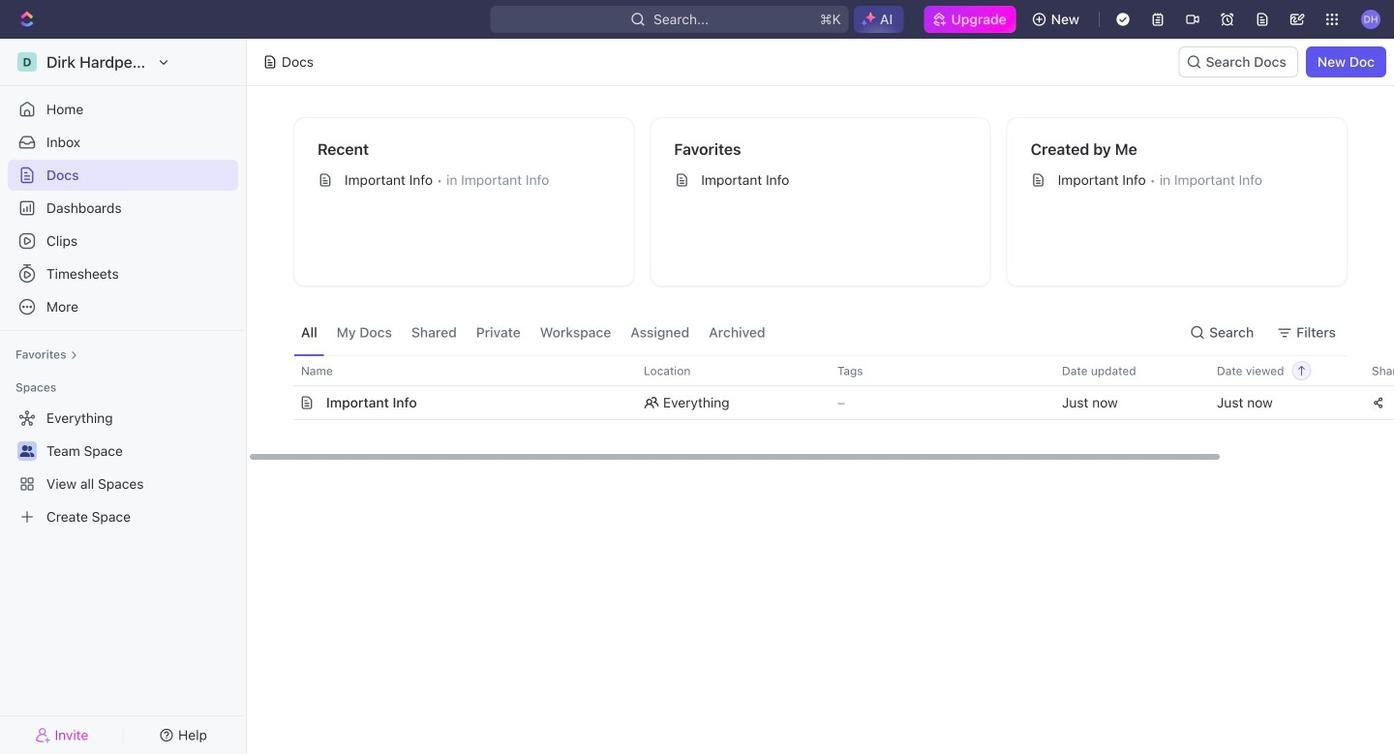 Task type: locate. For each thing, give the bounding box(es) containing it.
2 row from the top
[[272, 386, 1395, 420]]

tab list
[[294, 310, 774, 356]]

user group image
[[20, 446, 34, 457]]

tree inside sidebar navigation
[[8, 403, 238, 533]]

sidebar navigation
[[0, 39, 251, 755]]

tree
[[8, 403, 238, 533]]

row
[[272, 356, 1395, 387], [272, 386, 1395, 420]]

1 row from the top
[[272, 356, 1395, 387]]

table
[[272, 356, 1395, 420]]



Task type: vqa. For each thing, say whether or not it's contained in the screenshot.
wifi image
no



Task type: describe. For each thing, give the bounding box(es) containing it.
invite user image
[[35, 727, 51, 744]]

dirk hardpeck's workspace, , element
[[17, 52, 37, 72]]



